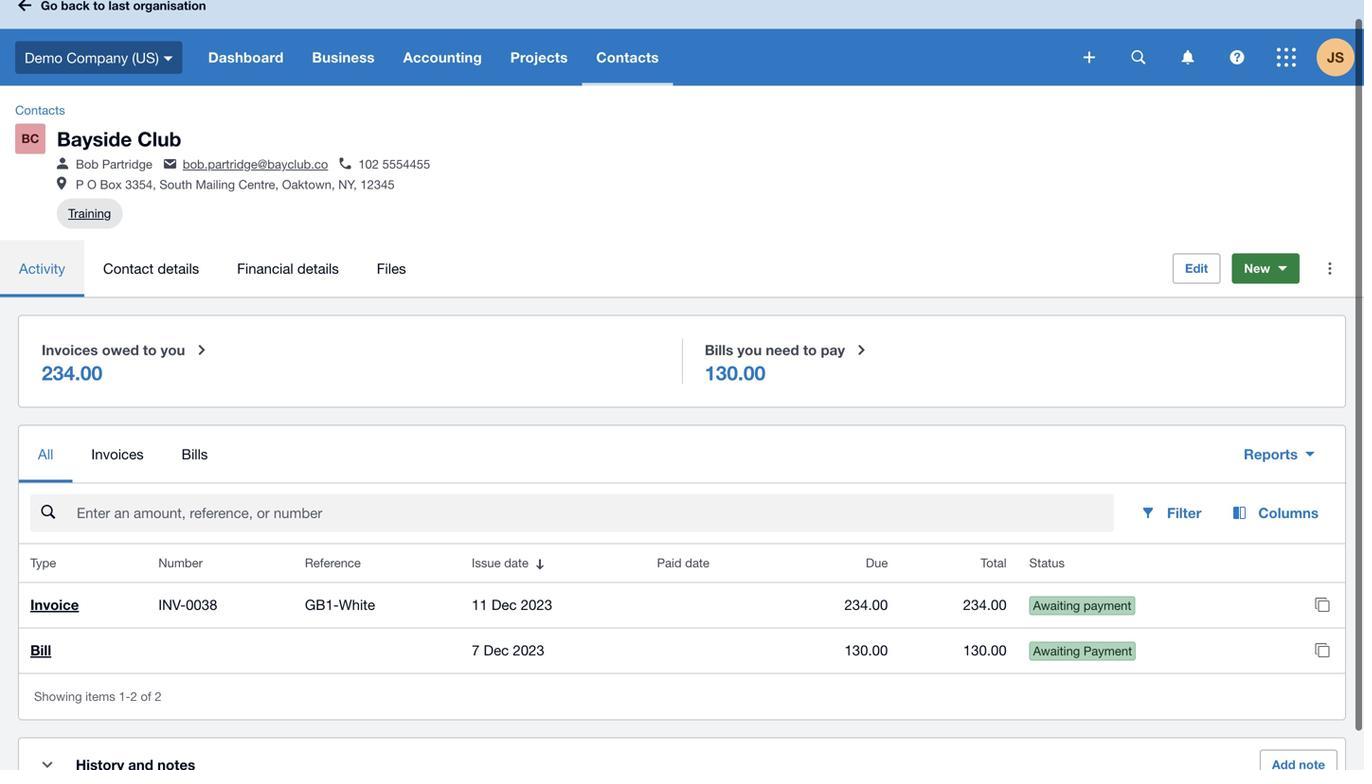 Task type: vqa. For each thing, say whether or not it's contained in the screenshot.
Financial details
yes



Task type: locate. For each thing, give the bounding box(es) containing it.
details for contact details
[[158, 260, 199, 277]]

reports button
[[1229, 435, 1330, 473]]

columns button
[[1217, 494, 1334, 532]]

None radio
[[30, 327, 671, 396]]

svg image right (us) at the top of the page
[[164, 56, 173, 61]]

1 vertical spatial bills
[[182, 446, 208, 462]]

invoices for invoices
[[91, 446, 144, 462]]

issue date
[[472, 556, 529, 570]]

svg image
[[18, 0, 31, 11], [164, 56, 173, 61]]

bills for bills you need to pay 130.00
[[705, 342, 733, 359]]

toggle button
[[28, 746, 66, 770]]

1 vertical spatial awaiting
[[1033, 644, 1080, 659]]

0 horizontal spatial contacts
[[15, 103, 65, 117]]

2023 down issue date button
[[521, 597, 552, 613]]

contacts up bc
[[15, 103, 65, 117]]

0 vertical spatial svg image
[[18, 0, 31, 11]]

number
[[158, 556, 203, 570]]

1 horizontal spatial 2
[[155, 689, 162, 704]]

business button
[[298, 29, 389, 86]]

to left pay
[[803, 342, 817, 359]]

copy to draft bill image
[[1304, 632, 1341, 669]]

details
[[158, 260, 199, 277], [297, 260, 339, 277]]

all button
[[19, 426, 72, 483]]

234.00 down 'owed'
[[42, 361, 103, 385]]

bob
[[76, 157, 99, 171]]

2023 down 11 dec 2023
[[513, 642, 544, 659]]

1 awaiting from the top
[[1033, 598, 1080, 613]]

dec for 7
[[484, 642, 509, 659]]

bills
[[705, 342, 733, 359], [182, 446, 208, 462]]

invoices inside button
[[91, 446, 144, 462]]

1 horizontal spatial bills
[[705, 342, 733, 359]]

club
[[138, 127, 181, 151]]

contacts button
[[582, 29, 673, 86]]

svg image inside demo company (us) popup button
[[164, 56, 173, 61]]

ny,
[[338, 177, 357, 192]]

0 vertical spatial awaiting
[[1033, 598, 1080, 613]]

1 vertical spatial menu
[[19, 426, 1214, 483]]

Enter an amount, reference, or number field
[[75, 495, 1114, 531]]

2 right of
[[155, 689, 162, 704]]

date right issue
[[504, 556, 529, 570]]

edit button
[[1173, 254, 1221, 284]]

2 left of
[[130, 689, 137, 704]]

234.00 down total
[[963, 597, 1007, 613]]

contacts for contacts link
[[15, 103, 65, 117]]

invoices
[[42, 342, 98, 359], [91, 446, 144, 462]]

demo company (us) button
[[0, 29, 194, 86]]

(us)
[[132, 49, 159, 66]]

dashboard
[[208, 49, 284, 66]]

awaiting payment
[[1033, 598, 1132, 613]]

0 horizontal spatial date
[[504, 556, 529, 570]]

mailing
[[196, 177, 235, 192]]

awaiting for awaiting payment
[[1033, 644, 1080, 659]]

0 vertical spatial invoices
[[42, 342, 98, 359]]

status
[[1029, 556, 1065, 570]]

owed
[[102, 342, 139, 359]]

svg image
[[1277, 48, 1296, 67], [1132, 50, 1146, 64], [1182, 50, 1194, 64], [1230, 50, 1244, 64], [1084, 52, 1095, 63]]

1 vertical spatial dec
[[484, 642, 509, 659]]

bills left need
[[705, 342, 733, 359]]

projects button
[[496, 29, 582, 86]]

invoices inside invoices owed to you 234.00
[[42, 342, 98, 359]]

2 to from the left
[[803, 342, 817, 359]]

0 horizontal spatial details
[[158, 260, 199, 277]]

new
[[1244, 261, 1270, 276]]

dec
[[492, 597, 517, 613], [484, 642, 509, 659]]

to inside 'bills you need to pay 130.00'
[[803, 342, 817, 359]]

1 horizontal spatial to
[[803, 342, 817, 359]]

7 dec 2023
[[472, 642, 544, 659]]

primary person image
[[57, 158, 68, 169]]

1 details from the left
[[158, 260, 199, 277]]

of
[[141, 689, 151, 704]]

awaiting down status
[[1033, 598, 1080, 613]]

dec right 7
[[484, 642, 509, 659]]

2
[[130, 689, 137, 704], [155, 689, 162, 704]]

contacts right projects
[[596, 49, 659, 66]]

0 horizontal spatial 130.00
[[705, 361, 766, 385]]

1 horizontal spatial contacts
[[596, 49, 659, 66]]

1 date from the left
[[504, 556, 529, 570]]

0038
[[186, 597, 217, 613]]

contacts
[[596, 49, 659, 66], [15, 103, 65, 117]]

1 vertical spatial svg image
[[164, 56, 173, 61]]

awaiting
[[1033, 598, 1080, 613], [1033, 644, 1080, 659]]

0 vertical spatial menu
[[0, 240, 1158, 297]]

you inside 'bills you need to pay 130.00'
[[737, 342, 762, 359]]

all
[[38, 446, 53, 462]]

7
[[472, 642, 480, 659]]

234.00 down due
[[845, 597, 888, 613]]

5554455
[[382, 157, 430, 171]]

234.00 inside invoices owed to you 234.00
[[42, 361, 103, 385]]

date for paid date
[[685, 556, 710, 570]]

0 horizontal spatial 234.00
[[42, 361, 103, 385]]

bills for bills
[[182, 446, 208, 462]]

none radio inside activity summary filters option group
[[30, 327, 671, 396]]

1 horizontal spatial details
[[297, 260, 339, 277]]

2 date from the left
[[685, 556, 710, 570]]

awaiting left payment
[[1033, 644, 1080, 659]]

1 to from the left
[[143, 342, 157, 359]]

1 vertical spatial invoices
[[91, 446, 144, 462]]

2023 for 7 dec 2023
[[513, 642, 544, 659]]

11
[[472, 597, 488, 613]]

accounting button
[[389, 29, 496, 86]]

0 vertical spatial dec
[[492, 597, 517, 613]]

none radio containing 234.00
[[30, 327, 671, 396]]

1 horizontal spatial you
[[737, 342, 762, 359]]

0 vertical spatial bills
[[705, 342, 733, 359]]

details right contact
[[158, 260, 199, 277]]

p o box 3354, south mailing centre, oaktown, ny, 12345
[[76, 177, 395, 192]]

edit
[[1185, 261, 1208, 276]]

to inside invoices owed to you 234.00
[[143, 342, 157, 359]]

3354,
[[125, 177, 156, 192]]

bills right invoices button
[[182, 446, 208, 462]]

business
[[312, 49, 375, 66]]

date inside button
[[504, 556, 529, 570]]

banner
[[0, 0, 1364, 86]]

contacts link
[[8, 101, 73, 120]]

svg image up the demo
[[18, 0, 31, 11]]

2 you from the left
[[737, 342, 762, 359]]

list of accounting documents element
[[19, 544, 1345, 673]]

0 horizontal spatial 2
[[130, 689, 137, 704]]

files button
[[358, 240, 425, 297]]

2 details from the left
[[297, 260, 339, 277]]

0 horizontal spatial bills
[[182, 446, 208, 462]]

contacts inside popup button
[[596, 49, 659, 66]]

items
[[85, 689, 115, 704]]

issue
[[472, 556, 501, 570]]

to right 'owed'
[[143, 342, 157, 359]]

1 vertical spatial 2023
[[513, 642, 544, 659]]

invoices right all
[[91, 446, 144, 462]]

dec right 11
[[492, 597, 517, 613]]

total
[[981, 556, 1007, 570]]

date for issue date
[[504, 556, 529, 570]]

1 2 from the left
[[130, 689, 137, 704]]

menu
[[0, 240, 1158, 297], [19, 426, 1214, 483]]

details right the financial
[[297, 260, 339, 277]]

2 horizontal spatial 130.00
[[963, 642, 1007, 659]]

None radio
[[693, 327, 1334, 396]]

1 you from the left
[[161, 342, 185, 359]]

you right 'owed'
[[161, 342, 185, 359]]

paid date
[[657, 556, 710, 570]]

none radio containing 130.00
[[693, 327, 1334, 396]]

bills inside 'bills you need to pay 130.00'
[[705, 342, 733, 359]]

0 vertical spatial contacts
[[596, 49, 659, 66]]

bill
[[30, 642, 51, 659]]

1 horizontal spatial date
[[685, 556, 710, 570]]

training button
[[68, 199, 111, 229]]

1 vertical spatial contacts
[[15, 103, 65, 117]]

date right "paid"
[[685, 556, 710, 570]]

0 vertical spatial 2023
[[521, 597, 552, 613]]

invoices left 'owed'
[[42, 342, 98, 359]]

0 horizontal spatial to
[[143, 342, 157, 359]]

1 horizontal spatial svg image
[[164, 56, 173, 61]]

new button
[[1232, 254, 1300, 284]]

0 horizontal spatial you
[[161, 342, 185, 359]]

billing address image
[[57, 177, 66, 190]]

filter
[[1167, 505, 1202, 522]]

234.00
[[42, 361, 103, 385], [845, 597, 888, 613], [963, 597, 1007, 613]]

2 awaiting from the top
[[1033, 644, 1080, 659]]

bc
[[21, 131, 39, 146]]

bills inside 'button'
[[182, 446, 208, 462]]

filter button
[[1126, 494, 1217, 532]]

date
[[504, 556, 529, 570], [685, 556, 710, 570]]

toggle image
[[42, 762, 53, 768]]

you left need
[[737, 342, 762, 359]]

102 5554455
[[358, 157, 430, 171]]

to
[[143, 342, 157, 359], [803, 342, 817, 359]]



Task type: describe. For each thing, give the bounding box(es) containing it.
due
[[866, 556, 888, 570]]

banner containing dashboard
[[0, 0, 1364, 86]]

menu containing all
[[19, 426, 1214, 483]]

inv-0038
[[158, 597, 217, 613]]

2023 for 11 dec 2023
[[521, 597, 552, 613]]

bob.partridge@bayclub.co link
[[183, 157, 328, 171]]

centre,
[[238, 177, 279, 192]]

showing
[[34, 689, 82, 704]]

demo
[[25, 49, 63, 66]]

bayside club
[[57, 127, 181, 151]]

activity button
[[0, 240, 84, 297]]

invoice
[[30, 597, 79, 614]]

contact
[[103, 260, 154, 277]]

bills you need to pay 130.00
[[705, 342, 845, 385]]

awaiting for awaiting payment
[[1033, 598, 1080, 613]]

activity summary filters option group
[[19, 316, 1345, 407]]

dashboard link
[[194, 29, 298, 86]]

js button
[[1317, 29, 1364, 86]]

need
[[766, 342, 799, 359]]

12345
[[360, 177, 395, 192]]

contacts for the contacts popup button
[[596, 49, 659, 66]]

bills button
[[163, 426, 227, 483]]

issue date button
[[460, 544, 646, 582]]

invoices for invoices owed to you 234.00
[[42, 342, 98, 359]]

paid
[[657, 556, 682, 570]]

payment
[[1084, 598, 1132, 613]]

contact details
[[103, 260, 199, 277]]

gb1-white
[[305, 597, 375, 613]]

demo company (us)
[[25, 49, 159, 66]]

gb1-
[[305, 597, 339, 613]]

102
[[358, 157, 379, 171]]

invoices owed to you 234.00
[[42, 342, 185, 385]]

financial details button
[[218, 240, 358, 297]]

you inside invoices owed to you 234.00
[[161, 342, 185, 359]]

1-
[[119, 689, 130, 704]]

financial
[[237, 260, 293, 277]]

awaiting payment
[[1033, 644, 1132, 659]]

oaktown,
[[282, 177, 335, 192]]

reports
[[1244, 446, 1298, 463]]

invoices button
[[72, 426, 163, 483]]

partridge
[[102, 157, 152, 171]]

2 horizontal spatial 234.00
[[963, 597, 1007, 613]]

projects
[[510, 49, 568, 66]]

contact details button
[[84, 240, 218, 297]]

training
[[68, 206, 111, 221]]

pay
[[821, 342, 845, 359]]

js
[[1327, 49, 1344, 66]]

showing items 1-2 of 2
[[34, 689, 162, 704]]

financial details
[[237, 260, 339, 277]]

none radio inside activity summary filters option group
[[693, 327, 1334, 396]]

bob partridge
[[76, 157, 152, 171]]

email image
[[164, 159, 176, 169]]

2 2 from the left
[[155, 689, 162, 704]]

white
[[339, 597, 375, 613]]

0 horizontal spatial svg image
[[18, 0, 31, 11]]

type
[[30, 556, 56, 570]]

accounting
[[403, 49, 482, 66]]

o
[[87, 177, 97, 192]]

actions menu image
[[1311, 250, 1349, 288]]

1 horizontal spatial 234.00
[[845, 597, 888, 613]]

bill link
[[30, 642, 51, 659]]

columns
[[1258, 505, 1319, 522]]

box
[[100, 177, 122, 192]]

p
[[76, 177, 84, 192]]

1 horizontal spatial 130.00
[[845, 642, 888, 659]]

bob.partridge@bayclub.co
[[183, 157, 328, 171]]

south
[[160, 177, 192, 192]]

reference
[[305, 556, 361, 570]]

bayside
[[57, 127, 132, 151]]

files
[[377, 260, 406, 277]]

11 dec 2023
[[472, 597, 552, 613]]

activity
[[19, 260, 65, 277]]

dec for 11
[[492, 597, 517, 613]]

details for financial details
[[297, 260, 339, 277]]

menu containing activity
[[0, 240, 1158, 297]]

130.00 inside 'bills you need to pay 130.00'
[[705, 361, 766, 385]]

invoice link
[[30, 597, 79, 614]]

phone number image
[[339, 158, 351, 169]]

payment
[[1084, 644, 1132, 659]]

copy to draft invoice image
[[1304, 586, 1341, 624]]



